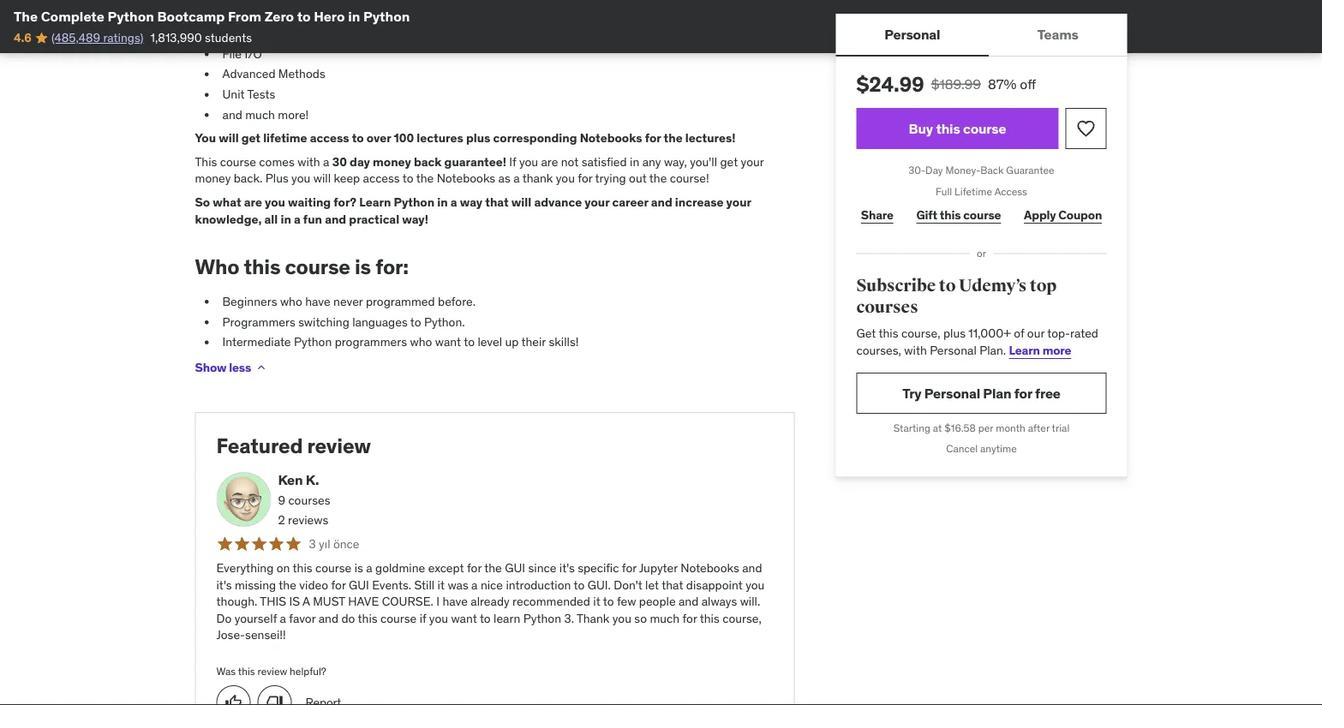 Task type: vqa. For each thing, say whether or not it's contained in the screenshot.
The Flutter
no



Task type: describe. For each thing, give the bounding box(es) containing it.
the inside inheritance polymorphism file i/o advanced methods unit tests and much more! you will get lifetime access to over 100 lectures plus corresponding notebooks for the lectures!
[[664, 131, 683, 146]]

unit
[[222, 87, 245, 102]]

get inside if you are not satisfied in any way, you'll get your money back. plus you will keep access to the notebooks as a thank you for trying out the course!
[[720, 154, 738, 170]]

for up was
[[467, 561, 482, 576]]

notebooks inside 'everything on this course is a goldmine except for the gui since it's specific for jupyter notebooks and it's missing the video for gui events. still it was a nice introduction to gui. don't let that disappoint you though. this is a must have course. i have already recommended it to few people and always will. do yourself a favor and do this course if you want to learn python 3. thank you so much for this course, jose-sensei!!'
[[681, 561, 739, 576]]

never
[[333, 294, 363, 310]]

hero
[[314, 7, 345, 25]]

anytime
[[980, 442, 1017, 456]]

our
[[1027, 326, 1045, 341]]

was
[[448, 577, 469, 593]]

if you are not satisfied in any way, you'll get your money back. plus you will keep access to the notebooks as a thank you for trying out the course!
[[195, 154, 764, 187]]

ken
[[278, 472, 303, 489]]

and inside inheritance polymorphism file i/o advanced methods unit tests and much more! you will get lifetime access to over 100 lectures plus corresponding notebooks for the lectures!
[[222, 107, 242, 122]]

in right all at the top left of page
[[281, 212, 291, 227]]

specific
[[578, 561, 619, 576]]

intermediate
[[222, 335, 291, 350]]

for up must
[[331, 577, 346, 593]]

python inside so what are you waiting for? learn python in a way that will advance your career and increase your knowledge, all in a fun and practical way!
[[394, 195, 435, 210]]

starting at $16.58 per month after trial cancel anytime
[[894, 421, 1070, 456]]

will for learn
[[511, 195, 532, 210]]

0 vertical spatial gui
[[505, 561, 525, 576]]

teams button
[[989, 14, 1127, 55]]

in left way
[[437, 195, 448, 210]]

course down 3 yil önce
[[315, 561, 352, 576]]

mark as unhelpful image
[[266, 695, 283, 705]]

lifetime
[[263, 131, 307, 146]]

course inside "button"
[[963, 119, 1006, 137]]

and down for?
[[325, 212, 346, 227]]

as
[[498, 171, 511, 187]]

always
[[702, 594, 737, 610]]

1 is from the top
[[355, 254, 371, 280]]

course down lifetime
[[963, 208, 1001, 223]]

a left the fun
[[294, 212, 301, 227]]

have inside 'everything on this course is a goldmine except for the gui since it's specific for jupyter notebooks and it's missing the video for gui events. still it was a nice introduction to gui. don't let that disappoint you though. this is a must have course. i have already recommended it to few people and always will. do yourself a favor and do this course if you want to learn python 3. thank you so much for this course, jose-sensei!!'
[[443, 594, 468, 610]]

course, inside 'everything on this course is a goldmine except for the gui since it's specific for jupyter notebooks and it's missing the video for gui events. still it was a nice introduction to gui. don't let that disappoint you though. this is a must have course. i have already recommended it to few people and always will. do yourself a favor and do this course if you want to learn python 3. thank you so much for this course, jose-sensei!!'
[[723, 611, 762, 626]]

switching
[[298, 314, 349, 330]]

much inside inheritance polymorphism file i/o advanced methods unit tests and much more! you will get lifetime access to over 100 lectures plus corresponding notebooks for the lectures!
[[245, 107, 275, 122]]

satisfied
[[582, 154, 627, 170]]

apply
[[1024, 208, 1056, 223]]

30
[[332, 154, 347, 170]]

show less button
[[195, 351, 268, 385]]

courses inside ken k. 9 courses 2 reviews
[[288, 493, 330, 508]]

100
[[394, 131, 414, 146]]

for:
[[375, 254, 409, 280]]

ken k. 9 courses 2 reviews
[[278, 472, 330, 528]]

to down programmed
[[410, 314, 421, 330]]

skills!
[[549, 335, 579, 350]]

this inside get this course, plus 11,000+ of our top-rated courses, with personal plan.
[[879, 326, 899, 341]]

will.
[[740, 594, 760, 610]]

show less
[[195, 360, 251, 375]]

are for not
[[541, 154, 558, 170]]

subscribe to udemy's top courses
[[856, 275, 1057, 318]]

recommended
[[513, 594, 590, 610]]

was
[[216, 665, 236, 678]]

nice
[[481, 577, 503, 593]]

$24.99 $189.99 87% off
[[856, 71, 1036, 97]]

$189.99
[[931, 75, 981, 93]]

your down trying
[[585, 195, 610, 210]]

much inside 'everything on this course is a goldmine except for the gui since it's specific for jupyter notebooks and it's missing the video for gui events. still it was a nice introduction to gui. don't let that disappoint you though. this is a must have course. i have already recommended it to few people and always will. do yourself a favor and do this course if you want to learn python 3. thank you so much for this course, jose-sensei!!'
[[650, 611, 680, 626]]

python inside beginners who have never programmed before. programmers switching languages to python. intermediate python programmers who want to level up their skills!
[[294, 335, 332, 350]]

$16.58
[[945, 421, 976, 434]]

i
[[436, 594, 440, 610]]

month
[[996, 421, 1026, 434]]

3.
[[564, 611, 574, 626]]

zero
[[264, 7, 294, 25]]

to right zero at the top left of page
[[297, 7, 311, 25]]

learn more link
[[1009, 343, 1071, 358]]

or
[[977, 247, 986, 260]]

try personal plan for free link
[[856, 373, 1107, 414]]

beginners
[[222, 294, 277, 310]]

udemy's
[[959, 275, 1027, 296]]

mark as helpful image
[[225, 695, 242, 705]]

11,000+
[[969, 326, 1011, 341]]

beginners who have never programmed before. programmers switching languages to python. intermediate python programmers who want to level up their skills!
[[222, 294, 579, 350]]

apply coupon button
[[1020, 198, 1107, 233]]

buy
[[909, 119, 933, 137]]

3 yıl önce
[[309, 537, 359, 552]]

get inside inheritance polymorphism file i/o advanced methods unit tests and much more! you will get lifetime access to over 100 lectures plus corresponding notebooks for the lectures!
[[241, 131, 261, 146]]

1,813,990 students
[[150, 30, 252, 45]]

to inside if you are not satisfied in any way, you'll get your money back. plus you will keep access to the notebooks as a thank you for trying out the course!
[[403, 171, 414, 187]]

guarantee!
[[444, 154, 506, 170]]

in inside if you are not satisfied in any way, you'll get your money back. plus you will keep access to the notebooks as a thank you for trying out the course!
[[630, 154, 640, 170]]

so
[[634, 611, 647, 626]]

plus inside get this course, plus 11,000+ of our top-rated courses, with personal plan.
[[943, 326, 966, 341]]

1 vertical spatial review
[[258, 665, 287, 678]]

plus inside inheritance polymorphism file i/o advanced methods unit tests and much more! you will get lifetime access to over 100 lectures plus corresponding notebooks for the lectures!
[[466, 131, 491, 146]]

is inside 'everything on this course is a goldmine except for the gui since it's specific for jupyter notebooks and it's missing the video for gui events. still it was a nice introduction to gui. don't let that disappoint you though. this is a must have course. i have already recommended it to few people and always will. do yourself a favor and do this course if you want to learn python 3. thank you so much for this course, jose-sensei!!'
[[354, 561, 363, 576]]

few
[[617, 594, 636, 610]]

$24.99
[[856, 71, 924, 97]]

and down must
[[319, 611, 339, 626]]

and up will.
[[742, 561, 762, 576]]

increase
[[675, 195, 724, 210]]

since
[[528, 561, 556, 576]]

jose-
[[216, 628, 245, 643]]

0 horizontal spatial with
[[297, 154, 320, 170]]

complete
[[41, 7, 104, 25]]

top-
[[1047, 326, 1070, 341]]

a right was
[[471, 577, 478, 593]]

lifetime
[[955, 184, 992, 198]]

money inside if you are not satisfied in any way, you'll get your money back. plus you will keep access to the notebooks as a thank you for trying out the course!
[[195, 171, 231, 187]]

will inside if you are not satisfied in any way, you'll get your money back. plus you will keep access to the notebooks as a thank you for trying out the course!
[[313, 171, 331, 187]]

corresponding
[[493, 131, 577, 146]]

keep
[[334, 171, 360, 187]]

lectures!
[[685, 131, 736, 146]]

a left way
[[451, 195, 457, 210]]

1 vertical spatial who
[[410, 335, 432, 350]]

with inside get this course, plus 11,000+ of our top-rated courses, with personal plan.
[[904, 343, 927, 358]]

back
[[414, 154, 442, 170]]

thank
[[577, 611, 610, 626]]

though.
[[216, 594, 257, 610]]

this right was
[[238, 665, 255, 678]]

top
[[1030, 275, 1057, 296]]

9
[[278, 493, 285, 508]]

you'll
[[690, 154, 717, 170]]

gui.
[[588, 577, 611, 593]]

course, inside get this course, plus 11,000+ of our top-rated courses, with personal plan.
[[901, 326, 940, 341]]

learn inside so what are you waiting for? learn python in a way that will advance your career and increase your knowledge, all in a fun and practical way!
[[359, 195, 391, 210]]

that inside so what are you waiting for? learn python in a way that will advance your career and increase your knowledge, all in a fun and practical way!
[[485, 195, 509, 210]]

must
[[313, 594, 345, 610]]

this right on
[[293, 561, 312, 576]]

0 vertical spatial it
[[438, 577, 445, 593]]

are for you
[[244, 195, 262, 210]]

practical
[[349, 212, 399, 227]]

let
[[645, 577, 659, 593]]

tab list containing personal
[[836, 14, 1127, 57]]

a inside if you are not satisfied in any way, you'll get your money back. plus you will keep access to the notebooks as a thank you for trying out the course!
[[513, 171, 520, 187]]

rated
[[1070, 326, 1099, 341]]

learn
[[494, 611, 520, 626]]

in right "hero"
[[348, 7, 360, 25]]

to inside subscribe to udemy's top courses
[[939, 275, 956, 296]]

share
[[861, 208, 894, 223]]

a up events.
[[366, 561, 372, 576]]

python right "hero"
[[363, 7, 410, 25]]

for left free
[[1014, 384, 1032, 402]]

the up nice
[[484, 561, 502, 576]]

teams
[[1038, 25, 1079, 43]]

gift this course link
[[912, 198, 1006, 233]]

1 vertical spatial it
[[593, 594, 600, 610]]

ratings)
[[103, 30, 144, 45]]

2 vertical spatial personal
[[924, 384, 980, 402]]

access inside inheritance polymorphism file i/o advanced methods unit tests and much more! you will get lifetime access to over 100 lectures plus corresponding notebooks for the lectures!
[[310, 131, 349, 146]]

polymorphism
[[222, 26, 299, 42]]

this course comes with a 30 day money back guarantee!
[[195, 154, 506, 170]]

access
[[995, 184, 1027, 198]]

access inside if you are not satisfied in any way, you'll get your money back. plus you will keep access to the notebooks as a thank you for trying out the course!
[[363, 171, 400, 187]]



Task type: locate. For each thing, give the bounding box(es) containing it.
0 vertical spatial access
[[310, 131, 349, 146]]

to down already
[[480, 611, 491, 626]]

plan
[[983, 384, 1012, 402]]

1 horizontal spatial money
[[373, 154, 411, 170]]

(485,489 ratings)
[[51, 30, 144, 45]]

a right the as
[[513, 171, 520, 187]]

personal inside get this course, plus 11,000+ of our top-rated courses, with personal plan.
[[930, 343, 977, 358]]

1 horizontal spatial that
[[662, 577, 683, 593]]

course, down will.
[[723, 611, 762, 626]]

everything on this course is a goldmine except for the gui since it's specific for jupyter notebooks and it's missing the video for gui events. still it was a nice introduction to gui. don't let that disappoint you though. this is a must have course. i have already recommended it to few people and always will. do yourself a favor and do this course if you want to learn python 3. thank you so much for this course, jose-sensei!!
[[216, 561, 765, 643]]

0 vertical spatial notebooks
[[580, 131, 642, 146]]

if
[[509, 154, 516, 170]]

much down people
[[650, 611, 680, 626]]

access
[[310, 131, 349, 146], [363, 171, 400, 187]]

0 vertical spatial money
[[373, 154, 411, 170]]

1 vertical spatial notebooks
[[437, 171, 495, 187]]

1 vertical spatial much
[[650, 611, 680, 626]]

the down any
[[649, 171, 667, 187]]

try personal plan for free
[[902, 384, 1061, 402]]

will
[[219, 131, 239, 146], [313, 171, 331, 187], [511, 195, 532, 210]]

python up way!
[[394, 195, 435, 210]]

1 vertical spatial it's
[[216, 577, 232, 593]]

will right you
[[219, 131, 239, 146]]

0 horizontal spatial will
[[219, 131, 239, 146]]

1 horizontal spatial learn
[[1009, 343, 1040, 358]]

(485,489
[[51, 30, 100, 45]]

1 vertical spatial plus
[[943, 326, 966, 341]]

plus up guarantee!
[[466, 131, 491, 146]]

0 vertical spatial courses
[[856, 297, 918, 318]]

want down already
[[451, 611, 477, 626]]

so
[[195, 195, 210, 210]]

full
[[936, 184, 952, 198]]

jupyter
[[639, 561, 678, 576]]

everything
[[216, 561, 274, 576]]

will for unit
[[219, 131, 239, 146]]

notebooks down guarantee!
[[437, 171, 495, 187]]

video
[[299, 577, 328, 593]]

will down thank
[[511, 195, 532, 210]]

1 horizontal spatial who
[[410, 335, 432, 350]]

1 horizontal spatial access
[[363, 171, 400, 187]]

courses up the reviews
[[288, 493, 330, 508]]

2 vertical spatial will
[[511, 195, 532, 210]]

want
[[435, 335, 461, 350], [451, 611, 477, 626]]

plus
[[265, 171, 289, 187]]

is left for:
[[355, 254, 371, 280]]

1 horizontal spatial course,
[[901, 326, 940, 341]]

1 vertical spatial course,
[[723, 611, 762, 626]]

reviews
[[288, 513, 328, 528]]

up
[[505, 335, 519, 350]]

2 is from the top
[[354, 561, 363, 576]]

your right increase on the right top of the page
[[726, 195, 751, 210]]

it right 'still'
[[438, 577, 445, 593]]

with left 30
[[297, 154, 320, 170]]

0 vertical spatial is
[[355, 254, 371, 280]]

much down the tests
[[245, 107, 275, 122]]

course up never in the left top of the page
[[285, 254, 350, 280]]

1 horizontal spatial much
[[650, 611, 680, 626]]

to inside inheritance polymorphism file i/o advanced methods unit tests and much more! you will get lifetime access to over 100 lectures plus corresponding notebooks for the lectures!
[[352, 131, 364, 146]]

1 vertical spatial with
[[904, 343, 927, 358]]

is down önce
[[354, 561, 363, 576]]

for inside inheritance polymorphism file i/o advanced methods unit tests and much more! you will get lifetime access to over 100 lectures plus corresponding notebooks for the lectures!
[[645, 131, 661, 146]]

1 horizontal spatial have
[[443, 594, 468, 610]]

already
[[471, 594, 510, 610]]

0 vertical spatial will
[[219, 131, 239, 146]]

have
[[348, 594, 379, 610]]

subscribe
[[856, 275, 936, 296]]

python down switching
[[294, 335, 332, 350]]

are inside if you are not satisfied in any way, you'll get your money back. plus you will keep access to the notebooks as a thank you for trying out the course!
[[541, 154, 558, 170]]

0 vertical spatial it's
[[559, 561, 575, 576]]

for inside if you are not satisfied in any way, you'll get your money back. plus you will keep access to the notebooks as a thank you for trying out the course!
[[578, 171, 593, 187]]

a left 30
[[323, 154, 329, 170]]

0 horizontal spatial much
[[245, 107, 275, 122]]

1 vertical spatial get
[[720, 154, 738, 170]]

and down unit
[[222, 107, 242, 122]]

1 horizontal spatial gui
[[505, 561, 525, 576]]

1 horizontal spatial notebooks
[[580, 131, 642, 146]]

notebooks up disappoint
[[681, 561, 739, 576]]

cancel
[[946, 442, 978, 456]]

2 horizontal spatial notebooks
[[681, 561, 739, 576]]

will inside so what are you waiting for? learn python in a way that will advance your career and increase your knowledge, all in a fun and practical way!
[[511, 195, 532, 210]]

1 vertical spatial will
[[313, 171, 331, 187]]

are left not
[[541, 154, 558, 170]]

0 vertical spatial much
[[245, 107, 275, 122]]

trying
[[595, 171, 626, 187]]

xsmall image
[[255, 361, 268, 375]]

tab list
[[836, 14, 1127, 57]]

0 horizontal spatial who
[[280, 294, 302, 310]]

was this review helpful?
[[216, 665, 326, 678]]

a left favor
[[280, 611, 286, 626]]

0 vertical spatial who
[[280, 294, 302, 310]]

1 vertical spatial are
[[244, 195, 262, 210]]

and right career
[[651, 195, 672, 210]]

0 horizontal spatial get
[[241, 131, 261, 146]]

this up the courses,
[[879, 326, 899, 341]]

0 horizontal spatial learn
[[359, 195, 391, 210]]

0 horizontal spatial gui
[[349, 577, 369, 593]]

0 vertical spatial plus
[[466, 131, 491, 146]]

who
[[195, 254, 239, 280]]

and left "always"
[[679, 594, 699, 610]]

show
[[195, 360, 226, 375]]

to left udemy's
[[939, 275, 956, 296]]

this down have
[[358, 611, 378, 626]]

1 vertical spatial have
[[443, 594, 468, 610]]

will left keep
[[313, 171, 331, 187]]

people
[[639, 594, 676, 610]]

disappoint
[[686, 577, 743, 593]]

gui up have
[[349, 577, 369, 593]]

1 horizontal spatial review
[[307, 433, 371, 459]]

don't
[[614, 577, 642, 593]]

the up way,
[[664, 131, 683, 146]]

that right let
[[662, 577, 683, 593]]

get left 'lifetime'
[[241, 131, 261, 146]]

back
[[981, 163, 1004, 177]]

learn
[[359, 195, 391, 210], [1009, 343, 1040, 358]]

for up don't
[[622, 561, 637, 576]]

1 vertical spatial gui
[[349, 577, 369, 593]]

methods
[[278, 67, 325, 82]]

courses
[[856, 297, 918, 318], [288, 493, 330, 508]]

personal button
[[836, 14, 989, 55]]

0 horizontal spatial course,
[[723, 611, 762, 626]]

with right the courses,
[[904, 343, 927, 358]]

0 horizontal spatial that
[[485, 195, 509, 210]]

gift this course
[[916, 208, 1001, 223]]

waiting
[[288, 195, 331, 210]]

who down the who this course is for:
[[280, 294, 302, 310]]

for up any
[[645, 131, 661, 146]]

python up ratings)
[[107, 7, 154, 25]]

1 horizontal spatial with
[[904, 343, 927, 358]]

1 horizontal spatial will
[[313, 171, 331, 187]]

starting
[[894, 421, 931, 434]]

0 vertical spatial with
[[297, 154, 320, 170]]

out
[[629, 171, 647, 187]]

2 horizontal spatial will
[[511, 195, 532, 210]]

helpful?
[[290, 665, 326, 678]]

review up the mark as unhelpful image on the left bottom of page
[[258, 665, 287, 678]]

1 vertical spatial money
[[195, 171, 231, 187]]

programmers
[[335, 335, 407, 350]]

programmers
[[222, 314, 295, 330]]

learn down "of"
[[1009, 343, 1040, 358]]

of
[[1014, 326, 1024, 341]]

courses,
[[856, 343, 901, 358]]

1 vertical spatial is
[[354, 561, 363, 576]]

want inside beginners who have never programmed before. programmers switching languages to python. intermediate python programmers who want to level up their skills!
[[435, 335, 461, 350]]

languages
[[352, 314, 408, 330]]

0 horizontal spatial notebooks
[[437, 171, 495, 187]]

way!
[[402, 212, 428, 227]]

to left level
[[464, 335, 475, 350]]

it
[[438, 577, 445, 593], [593, 594, 600, 610]]

notebooks up satisfied
[[580, 131, 642, 146]]

are down back.
[[244, 195, 262, 210]]

money down 100 at the top left of page
[[373, 154, 411, 170]]

course, down subscribe to udemy's top courses
[[901, 326, 940, 341]]

review up k.
[[307, 433, 371, 459]]

your inside if you are not satisfied in any way, you'll get your money back. plus you will keep access to the notebooks as a thank you for trying out the course!
[[741, 154, 764, 170]]

0 horizontal spatial review
[[258, 665, 287, 678]]

1 vertical spatial personal
[[930, 343, 977, 358]]

0 horizontal spatial are
[[244, 195, 262, 210]]

want down python.
[[435, 335, 461, 350]]

personal up $16.58
[[924, 384, 980, 402]]

yourself
[[235, 611, 277, 626]]

0 vertical spatial want
[[435, 335, 461, 350]]

are
[[541, 154, 558, 170], [244, 195, 262, 210]]

this
[[936, 119, 960, 137], [940, 208, 961, 223], [244, 254, 281, 280], [879, 326, 899, 341], [293, 561, 312, 576], [358, 611, 378, 626], [700, 611, 720, 626], [238, 665, 255, 678]]

favor
[[289, 611, 316, 626]]

are inside so what are you waiting for? learn python in a way that will advance your career and increase your knowledge, all in a fun and practical way!
[[244, 195, 262, 210]]

python inside 'everything on this course is a goldmine except for the gui since it's specific for jupyter notebooks and it's missing the video for gui events. still it was a nice introduction to gui. don't let that disappoint you though. this is a must have course. i have already recommended it to few people and always will. do yourself a favor and do this course if you want to learn python 3. thank you so much for this course, jose-sensei!!'
[[523, 611, 561, 626]]

courses inside subscribe to udemy's top courses
[[856, 297, 918, 318]]

goldmine
[[375, 561, 425, 576]]

plan.
[[980, 343, 1006, 358]]

1 vertical spatial that
[[662, 577, 683, 593]]

this down "always"
[[700, 611, 720, 626]]

try
[[902, 384, 922, 402]]

1 vertical spatial want
[[451, 611, 477, 626]]

this up beginners
[[244, 254, 281, 280]]

this right "buy"
[[936, 119, 960, 137]]

notebooks inside if you are not satisfied in any way, you'll get your money back. plus you will keep access to the notebooks as a thank you for trying out the course!
[[437, 171, 495, 187]]

will inside inheritance polymorphism file i/o advanced methods unit tests and much more! you will get lifetime access to over 100 lectures plus corresponding notebooks for the lectures!
[[219, 131, 239, 146]]

this inside "button"
[[936, 119, 960, 137]]

1 horizontal spatial plus
[[943, 326, 966, 341]]

that inside 'everything on this course is a goldmine except for the gui since it's specific for jupyter notebooks and it's missing the video for gui events. still it was a nice introduction to gui. don't let that disappoint you though. this is a must have course. i have already recommended it to few people and always will. do yourself a favor and do this course if you want to learn python 3. thank you so much for this course, jose-sensei!!'
[[662, 577, 683, 593]]

so what are you waiting for? learn python in a way that will advance your career and increase your knowledge, all in a fun and practical way!
[[195, 195, 751, 227]]

access up 30
[[310, 131, 349, 146]]

0 horizontal spatial have
[[305, 294, 330, 310]]

a
[[323, 154, 329, 170], [513, 171, 520, 187], [451, 195, 457, 210], [294, 212, 301, 227], [366, 561, 372, 576], [471, 577, 478, 593], [280, 611, 286, 626]]

buy this course button
[[856, 108, 1059, 149]]

to down 100 at the top left of page
[[403, 171, 414, 187]]

personal up $24.99
[[885, 25, 940, 43]]

this
[[260, 594, 286, 610]]

it down gui. on the bottom left of the page
[[593, 594, 600, 610]]

1 vertical spatial courses
[[288, 493, 330, 508]]

0 vertical spatial that
[[485, 195, 509, 210]]

course down course.
[[380, 611, 417, 626]]

money down this
[[195, 171, 231, 187]]

off
[[1020, 75, 1036, 93]]

the down back
[[416, 171, 434, 187]]

to left over on the top left of page
[[352, 131, 364, 146]]

ken k. image
[[216, 472, 271, 527]]

0 vertical spatial get
[[241, 131, 261, 146]]

the down on
[[279, 577, 296, 593]]

sensei!!
[[245, 628, 286, 643]]

what
[[213, 195, 241, 210]]

0 vertical spatial have
[[305, 294, 330, 310]]

0 horizontal spatial access
[[310, 131, 349, 146]]

1,813,990
[[150, 30, 202, 45]]

1 horizontal spatial it's
[[559, 561, 575, 576]]

1 horizontal spatial it
[[593, 594, 600, 610]]

personal inside button
[[885, 25, 940, 43]]

0 horizontal spatial it
[[438, 577, 445, 593]]

it's up though.
[[216, 577, 232, 593]]

course.
[[382, 594, 434, 610]]

knowledge,
[[195, 212, 262, 227]]

learn up practical
[[359, 195, 391, 210]]

0 horizontal spatial courses
[[288, 493, 330, 508]]

way,
[[664, 154, 687, 170]]

review
[[307, 433, 371, 459], [258, 665, 287, 678]]

notebooks inside inheritance polymorphism file i/o advanced methods unit tests and much more! you will get lifetime access to over 100 lectures plus corresponding notebooks for the lectures!
[[580, 131, 642, 146]]

who down python.
[[410, 335, 432, 350]]

have inside beginners who have never programmed before. programmers switching languages to python. intermediate python programmers who want to level up their skills!
[[305, 294, 330, 310]]

for down not
[[578, 171, 593, 187]]

0 horizontal spatial money
[[195, 171, 231, 187]]

get right you'll
[[720, 154, 738, 170]]

0 horizontal spatial it's
[[216, 577, 232, 593]]

to left gui. on the bottom left of the page
[[574, 577, 585, 593]]

personal left plan.
[[930, 343, 977, 358]]

have down was
[[443, 594, 468, 610]]

in left any
[[630, 154, 640, 170]]

1 vertical spatial learn
[[1009, 343, 1040, 358]]

the
[[14, 7, 38, 25]]

0 vertical spatial learn
[[359, 195, 391, 210]]

1 vertical spatial access
[[363, 171, 400, 187]]

for down disappoint
[[683, 611, 697, 626]]

0 vertical spatial personal
[[885, 25, 940, 43]]

you inside so what are you waiting for? learn python in a way that will advance your career and increase your knowledge, all in a fun and practical way!
[[265, 195, 285, 210]]

1 horizontal spatial courses
[[856, 297, 918, 318]]

access down day in the top of the page
[[363, 171, 400, 187]]

advanced
[[222, 67, 275, 82]]

level
[[478, 335, 502, 350]]

0 horizontal spatial plus
[[466, 131, 491, 146]]

this right the gift
[[940, 208, 961, 223]]

0 vertical spatial course,
[[901, 326, 940, 341]]

to left the few
[[603, 594, 614, 610]]

except
[[428, 561, 464, 576]]

0 vertical spatial are
[[541, 154, 558, 170]]

the
[[664, 131, 683, 146], [416, 171, 434, 187], [649, 171, 667, 187], [484, 561, 502, 576], [279, 577, 296, 593]]

0 vertical spatial review
[[307, 433, 371, 459]]

wishlist image
[[1076, 118, 1096, 139]]

1 horizontal spatial get
[[720, 154, 738, 170]]

much
[[245, 107, 275, 122], [650, 611, 680, 626]]

it's right since
[[559, 561, 575, 576]]

course up back.
[[220, 154, 256, 170]]

1 horizontal spatial are
[[541, 154, 558, 170]]

tests
[[247, 87, 275, 102]]

python down recommended
[[523, 611, 561, 626]]

want inside 'everything on this course is a goldmine except for the gui since it's specific for jupyter notebooks and it's missing the video for gui events. still it was a nice introduction to gui. don't let that disappoint you though. this is a must have course. i have already recommended it to few people and always will. do yourself a favor and do this course if you want to learn python 3. thank you so much for this course, jose-sensei!!'
[[451, 611, 477, 626]]

2 vertical spatial notebooks
[[681, 561, 739, 576]]



